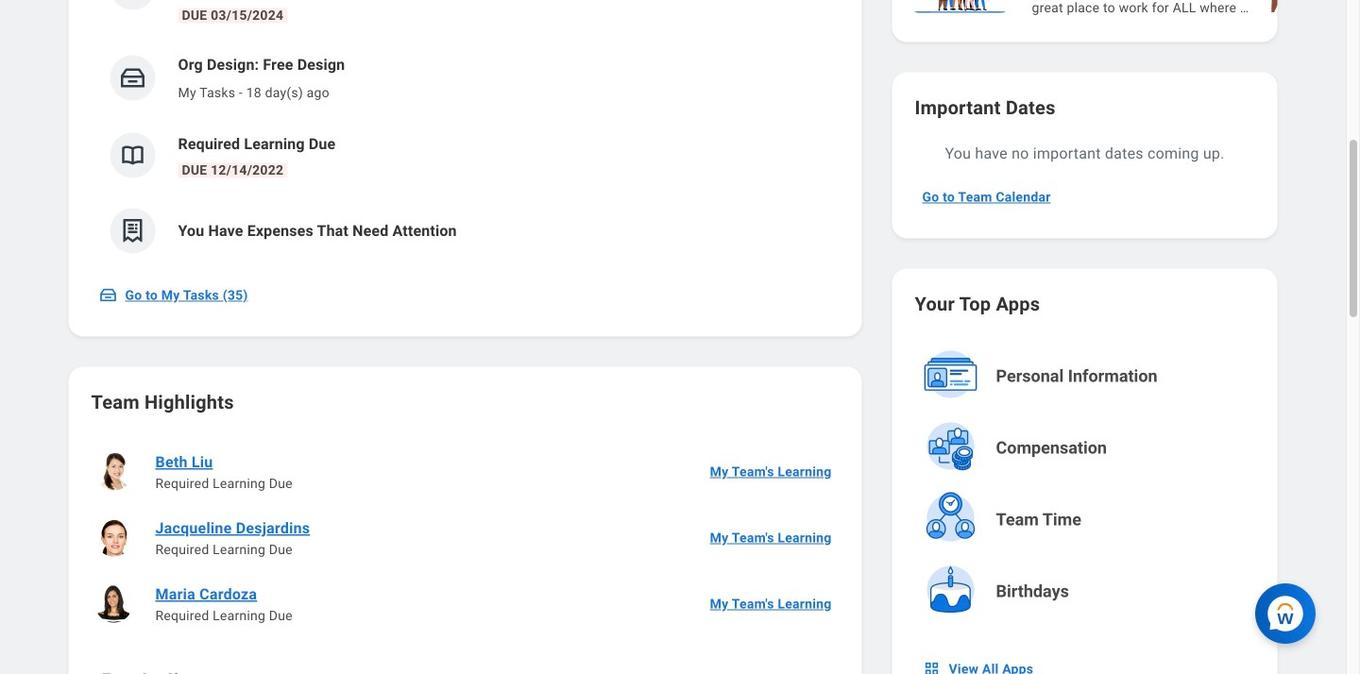 Task type: vqa. For each thing, say whether or not it's contained in the screenshot.
The Book Open Icon
yes



Task type: describe. For each thing, give the bounding box(es) containing it.
nbox image
[[923, 660, 941, 675]]

inbox image
[[119, 64, 147, 92]]

book open image
[[119, 141, 147, 170]]



Task type: locate. For each thing, give the bounding box(es) containing it.
dashboard expenses image
[[119, 217, 147, 245]]

list
[[91, 0, 839, 269], [907, 0, 1361, 19], [91, 439, 839, 637]]

inbox image
[[99, 286, 118, 305]]



